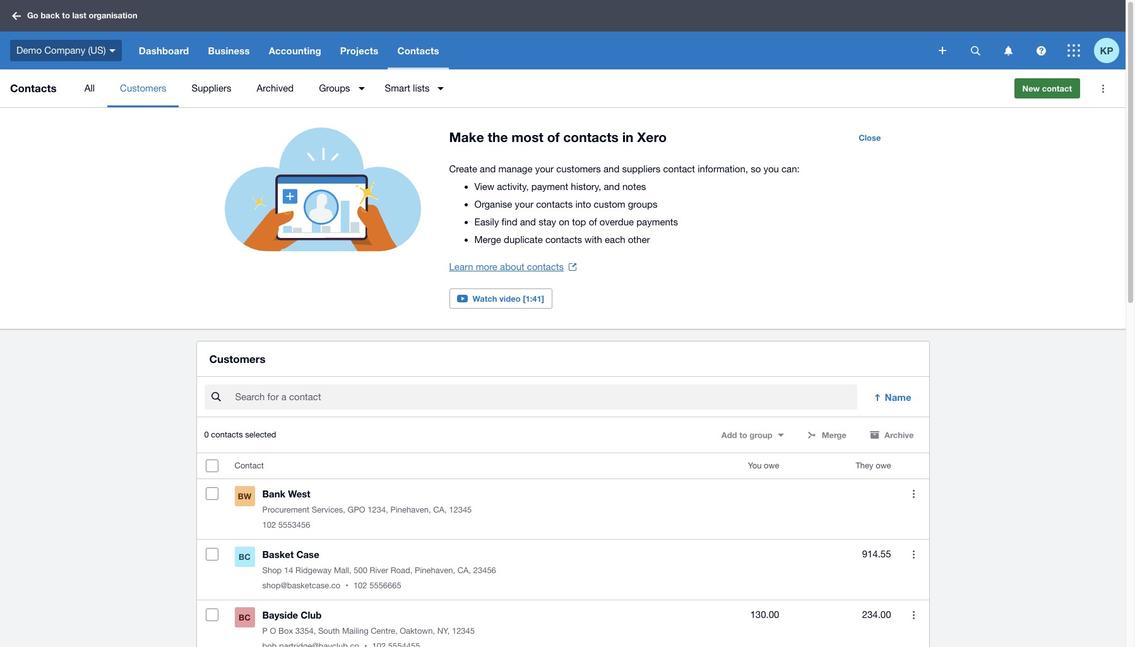 Task type: describe. For each thing, give the bounding box(es) containing it.
contacts inside "link"
[[527, 261, 564, 272]]

go
[[27, 10, 38, 20]]

payments
[[636, 217, 678, 227]]

more row options image
[[913, 550, 915, 559]]

smart lists button
[[372, 69, 452, 107]]

business button
[[198, 32, 259, 69]]

archive
[[884, 430, 914, 440]]

all button
[[72, 69, 107, 107]]

name
[[885, 392, 911, 403]]

0 vertical spatial your
[[535, 164, 554, 174]]

company
[[44, 45, 85, 55]]

customers inside button
[[120, 83, 166, 93]]

last
[[72, 10, 86, 20]]

watch video [1:41] button
[[449, 289, 552, 309]]

more row options button for west
[[901, 481, 926, 506]]

payment
[[531, 181, 568, 192]]

they
[[856, 461, 873, 470]]

selected
[[245, 430, 276, 440]]

130.00
[[750, 609, 779, 620]]

ca, inside basket case shop 14 ridgeway mall, 500 river road, pinehaven, ca, 23456 shop@basketcase.co • 102 5556665
[[457, 566, 471, 575]]

groups
[[628, 199, 657, 210]]

you owe
[[748, 461, 779, 470]]

1 horizontal spatial svg image
[[1036, 46, 1046, 55]]

svg image inside go back to last organisation 'link'
[[12, 12, 21, 20]]

road,
[[391, 566, 412, 575]]

basket
[[262, 549, 294, 560]]

easily
[[474, 217, 499, 227]]

new contact button
[[1014, 78, 1080, 98]]

groups button
[[306, 69, 372, 107]]

more
[[476, 261, 497, 272]]

owe for they owe
[[876, 461, 891, 470]]

customers button
[[107, 69, 179, 107]]

ca, inside the bank west procurement services, gpo 1234, pinehaven, ca, 12345 102 5553456
[[433, 505, 447, 515]]

dashboard link
[[129, 32, 198, 69]]

group
[[750, 430, 772, 440]]

oaktown,
[[400, 626, 435, 636]]

watch video [1:41]
[[473, 294, 544, 304]]

and up duplicate
[[520, 217, 536, 227]]

3354,
[[295, 626, 316, 636]]

more row options image for bayside club
[[913, 611, 915, 619]]

demo
[[16, 45, 42, 55]]

and up view
[[480, 164, 496, 174]]

duplicate
[[504, 234, 543, 245]]

all
[[84, 83, 95, 93]]

102 inside the bank west procurement services, gpo 1234, pinehaven, ca, 12345 102 5553456
[[262, 520, 276, 530]]

so
[[751, 164, 761, 174]]

new contact
[[1022, 83, 1072, 93]]

o
[[270, 626, 276, 636]]

contact
[[235, 461, 264, 470]]

pinehaven, inside the bank west procurement services, gpo 1234, pinehaven, ca, 12345 102 5553456
[[390, 505, 431, 515]]

accounting
[[269, 45, 321, 56]]

make
[[449, 129, 484, 145]]

learn more about contacts link
[[449, 258, 576, 276]]

information,
[[698, 164, 748, 174]]

•
[[346, 581, 348, 590]]

12345 inside the bank west procurement services, gpo 1234, pinehaven, ca, 12345 102 5553456
[[449, 505, 472, 515]]

234.00
[[862, 609, 891, 620]]

basket case shop 14 ridgeway mall, 500 river road, pinehaven, ca, 23456 shop@basketcase.co • 102 5556665
[[262, 549, 496, 590]]

organise
[[474, 199, 512, 210]]

suppliers button
[[179, 69, 244, 107]]

view activity, payment history, and notes
[[474, 181, 646, 192]]

back
[[41, 10, 60, 20]]

name button
[[865, 385, 921, 410]]

centre,
[[371, 626, 397, 636]]

business
[[208, 45, 250, 56]]

add
[[721, 430, 737, 440]]

0 horizontal spatial your
[[515, 199, 533, 210]]

[1:41]
[[523, 294, 544, 304]]

archive button
[[862, 425, 921, 445]]

contacts right 0
[[211, 430, 243, 440]]

5556665
[[369, 581, 401, 590]]

contacts down payment
[[536, 199, 573, 210]]

find
[[502, 217, 517, 227]]

bank west procurement services, gpo 1234, pinehaven, ca, 12345 102 5553456
[[262, 488, 472, 530]]

3 more row options button from the top
[[901, 602, 926, 628]]

914.55 link
[[862, 547, 891, 562]]

case
[[296, 549, 319, 560]]

river
[[370, 566, 388, 575]]

learn more about contacts
[[449, 261, 564, 272]]

with
[[585, 234, 602, 245]]

1 horizontal spatial customers
[[209, 352, 266, 366]]

and left suppliers
[[604, 164, 620, 174]]

you
[[764, 164, 779, 174]]

actions menu image
[[1090, 76, 1116, 101]]

1 vertical spatial of
[[589, 217, 597, 227]]

organisation
[[89, 10, 137, 20]]

manage
[[498, 164, 533, 174]]

130.00 link
[[750, 607, 779, 623]]

kp button
[[1094, 32, 1126, 69]]

add to group
[[721, 430, 772, 440]]

shop
[[262, 566, 282, 575]]

banner containing kp
[[0, 0, 1126, 69]]

merge for merge duplicate contacts with each other
[[474, 234, 501, 245]]

0 vertical spatial of
[[547, 129, 560, 145]]

groups
[[319, 83, 350, 93]]

learn
[[449, 261, 473, 272]]

most
[[512, 129, 543, 145]]

close button
[[851, 128, 889, 148]]

1 vertical spatial 12345
[[452, 626, 475, 636]]

custom
[[594, 199, 625, 210]]

Search for a contact field
[[234, 385, 857, 409]]

in
[[622, 129, 634, 145]]

contacts down on
[[545, 234, 582, 245]]

contacts up the customers at the top of the page
[[563, 129, 619, 145]]

lists
[[413, 83, 430, 93]]

to inside 'link'
[[62, 10, 70, 20]]

bc for bayside club
[[239, 613, 251, 623]]

bayside club
[[262, 609, 322, 621]]

contacts inside dropdown button
[[397, 45, 439, 56]]

other
[[628, 234, 650, 245]]



Task type: vqa. For each thing, say whether or not it's contained in the screenshot.
102
yes



Task type: locate. For each thing, give the bounding box(es) containing it.
customers
[[120, 83, 166, 93], [209, 352, 266, 366]]

demo company (us) button
[[0, 32, 129, 69]]

1 vertical spatial more row options button
[[901, 542, 926, 567]]

2 vertical spatial more row options button
[[901, 602, 926, 628]]

create
[[449, 164, 477, 174]]

south
[[318, 626, 340, 636]]

owe right you
[[764, 461, 779, 470]]

each
[[605, 234, 625, 245]]

0 vertical spatial contact
[[1042, 83, 1072, 93]]

0 vertical spatial pinehaven,
[[390, 505, 431, 515]]

more row options image
[[913, 490, 915, 498], [913, 611, 915, 619]]

more row options button right 914.55 link
[[901, 542, 926, 567]]

bank
[[262, 488, 285, 499]]

overdue
[[600, 217, 634, 227]]

more row options image down archive
[[913, 490, 915, 498]]

make the most of contacts in xero
[[449, 129, 667, 145]]

mailing
[[342, 626, 368, 636]]

0 horizontal spatial ca,
[[433, 505, 447, 515]]

contact right suppliers
[[663, 164, 695, 174]]

p
[[262, 626, 268, 636]]

gpo
[[348, 505, 365, 515]]

1 vertical spatial bc
[[239, 613, 251, 623]]

customers
[[556, 164, 601, 174]]

1 vertical spatial your
[[515, 199, 533, 210]]

1 horizontal spatial owe
[[876, 461, 891, 470]]

234.00 link
[[862, 607, 891, 623]]

(us)
[[88, 45, 106, 55]]

more row options button
[[901, 481, 926, 506], [901, 542, 926, 567], [901, 602, 926, 628]]

1 vertical spatial ca,
[[457, 566, 471, 575]]

top
[[572, 217, 586, 227]]

bc
[[239, 552, 251, 562], [239, 613, 251, 623]]

1 vertical spatial merge
[[822, 430, 847, 440]]

14
[[284, 566, 293, 575]]

pinehaven, right road,
[[415, 566, 455, 575]]

102 right •
[[353, 581, 367, 590]]

0 vertical spatial more row options button
[[901, 481, 926, 506]]

1 horizontal spatial ca,
[[457, 566, 471, 575]]

0 horizontal spatial svg image
[[939, 47, 946, 54]]

bc for basket case
[[239, 552, 251, 562]]

svg image
[[1036, 46, 1046, 55], [939, 47, 946, 54]]

merge
[[474, 234, 501, 245], [822, 430, 847, 440]]

0 vertical spatial ca,
[[433, 505, 447, 515]]

owe for you owe
[[764, 461, 779, 470]]

0 horizontal spatial to
[[62, 10, 70, 20]]

owe
[[764, 461, 779, 470], [876, 461, 891, 470]]

organise your contacts into custom groups
[[474, 199, 657, 210]]

contacts
[[397, 45, 439, 56], [10, 81, 57, 95]]

of right top on the right of page
[[589, 217, 597, 227]]

0 vertical spatial more row options image
[[913, 490, 915, 498]]

contact list table element
[[197, 453, 929, 647]]

your up payment
[[535, 164, 554, 174]]

p o box 3354, south mailing centre, oaktown, ny, 12345
[[262, 626, 475, 636]]

0 vertical spatial 102
[[262, 520, 276, 530]]

menu containing all
[[72, 69, 1004, 107]]

merge inside 'button'
[[822, 430, 847, 440]]

more row options image for bank west
[[913, 490, 915, 498]]

2 owe from the left
[[876, 461, 891, 470]]

archived button
[[244, 69, 306, 107]]

video
[[499, 294, 521, 304]]

merge duplicate contacts with each other
[[474, 234, 650, 245]]

0 vertical spatial 12345
[[449, 505, 472, 515]]

1 horizontal spatial contact
[[1042, 83, 1072, 93]]

smart
[[385, 83, 410, 93]]

0 horizontal spatial contact
[[663, 164, 695, 174]]

0 vertical spatial bc
[[239, 552, 251, 562]]

merge down easily
[[474, 234, 501, 245]]

0 horizontal spatial contacts
[[10, 81, 57, 95]]

1 vertical spatial contact
[[663, 164, 695, 174]]

0 contacts selected
[[204, 430, 276, 440]]

suppliers
[[622, 164, 661, 174]]

1 bc from the top
[[239, 552, 251, 562]]

ridgeway
[[295, 566, 332, 575]]

the
[[488, 129, 508, 145]]

contact inside new contact button
[[1042, 83, 1072, 93]]

contacts down demo
[[10, 81, 57, 95]]

contacts up lists
[[397, 45, 439, 56]]

0
[[204, 430, 209, 440]]

0 horizontal spatial of
[[547, 129, 560, 145]]

kp
[[1100, 45, 1113, 56]]

easily find and stay on top of overdue payments
[[474, 217, 678, 227]]

102 inside basket case shop 14 ridgeway mall, 500 river road, pinehaven, ca, 23456 shop@basketcase.co • 102 5556665
[[353, 581, 367, 590]]

914.55
[[862, 549, 891, 559]]

bayside
[[262, 609, 298, 621]]

add to group button
[[714, 425, 791, 445]]

102 down procurement
[[262, 520, 276, 530]]

1 vertical spatial customers
[[209, 352, 266, 366]]

more row options button right 234.00 link
[[901, 602, 926, 628]]

svg image
[[12, 12, 21, 20], [1068, 44, 1080, 57], [971, 46, 980, 55], [1004, 46, 1012, 55], [109, 49, 115, 52]]

bc left bayside
[[239, 613, 251, 623]]

1 horizontal spatial merge
[[822, 430, 847, 440]]

demo company (us)
[[16, 45, 106, 55]]

more row options button for case
[[901, 542, 926, 567]]

stay
[[539, 217, 556, 227]]

shop@basketcase.co
[[262, 581, 340, 590]]

procurement
[[262, 505, 309, 515]]

projects
[[340, 45, 378, 56]]

pinehaven, right 1234,
[[390, 505, 431, 515]]

they owe
[[856, 461, 891, 470]]

owe right they
[[876, 461, 891, 470]]

create and manage your customers and suppliers contact information, so you can:
[[449, 164, 800, 174]]

1 horizontal spatial contacts
[[397, 45, 439, 56]]

1 vertical spatial pinehaven,
[[415, 566, 455, 575]]

svg image inside demo company (us) popup button
[[109, 49, 115, 52]]

2 more row options image from the top
[[913, 611, 915, 619]]

activity,
[[497, 181, 529, 192]]

contacts down merge duplicate contacts with each other
[[527, 261, 564, 272]]

smart lists
[[385, 83, 430, 93]]

pinehaven, inside basket case shop 14 ridgeway mall, 500 river road, pinehaven, ca, 23456 shop@basketcase.co • 102 5556665
[[415, 566, 455, 575]]

close
[[859, 133, 881, 143]]

ca, left '23456'
[[457, 566, 471, 575]]

watch
[[473, 294, 497, 304]]

1 horizontal spatial your
[[535, 164, 554, 174]]

to inside "popup button"
[[739, 430, 747, 440]]

more row options image right 234.00 link
[[913, 611, 915, 619]]

0 vertical spatial to
[[62, 10, 70, 20]]

and up custom
[[604, 181, 620, 192]]

projects button
[[331, 32, 388, 69]]

2 bc from the top
[[239, 613, 251, 623]]

5553456
[[278, 520, 310, 530]]

1 horizontal spatial 102
[[353, 581, 367, 590]]

1 vertical spatial 102
[[353, 581, 367, 590]]

go back to last organisation link
[[8, 5, 145, 27]]

0 vertical spatial contacts
[[397, 45, 439, 56]]

12345
[[449, 505, 472, 515], [452, 626, 475, 636]]

west
[[288, 488, 310, 499]]

1 vertical spatial to
[[739, 430, 747, 440]]

1 vertical spatial contacts
[[10, 81, 57, 95]]

1 horizontal spatial to
[[739, 430, 747, 440]]

1234,
[[368, 505, 388, 515]]

of right most
[[547, 129, 560, 145]]

0 horizontal spatial owe
[[764, 461, 779, 470]]

new
[[1022, 83, 1040, 93]]

club
[[301, 609, 322, 621]]

banner
[[0, 0, 1126, 69]]

archived
[[257, 83, 294, 93]]

accounting button
[[259, 32, 331, 69]]

suppliers
[[192, 83, 231, 93]]

contact right new
[[1042, 83, 1072, 93]]

0 horizontal spatial customers
[[120, 83, 166, 93]]

menu
[[72, 69, 1004, 107]]

merge for merge
[[822, 430, 847, 440]]

ny,
[[437, 626, 450, 636]]

1 more row options button from the top
[[901, 481, 926, 506]]

1 vertical spatial more row options image
[[913, 611, 915, 619]]

1 more row options image from the top
[[913, 490, 915, 498]]

bc left basket
[[239, 552, 251, 562]]

to left last
[[62, 10, 70, 20]]

xero
[[637, 129, 667, 145]]

ca, right 1234,
[[433, 505, 447, 515]]

1 owe from the left
[[764, 461, 779, 470]]

you
[[748, 461, 762, 470]]

merge left archive button
[[822, 430, 847, 440]]

23456
[[473, 566, 496, 575]]

0 horizontal spatial merge
[[474, 234, 501, 245]]

your down activity,
[[515, 199, 533, 210]]

1 horizontal spatial of
[[589, 217, 597, 227]]

contacts button
[[388, 32, 449, 69]]

0 horizontal spatial 102
[[262, 520, 276, 530]]

to right add
[[739, 430, 747, 440]]

0 vertical spatial merge
[[474, 234, 501, 245]]

2 more row options button from the top
[[901, 542, 926, 567]]

0 vertical spatial customers
[[120, 83, 166, 93]]

and
[[480, 164, 496, 174], [604, 164, 620, 174], [604, 181, 620, 192], [520, 217, 536, 227]]

to
[[62, 10, 70, 20], [739, 430, 747, 440]]

more row options button down archive
[[901, 481, 926, 506]]



